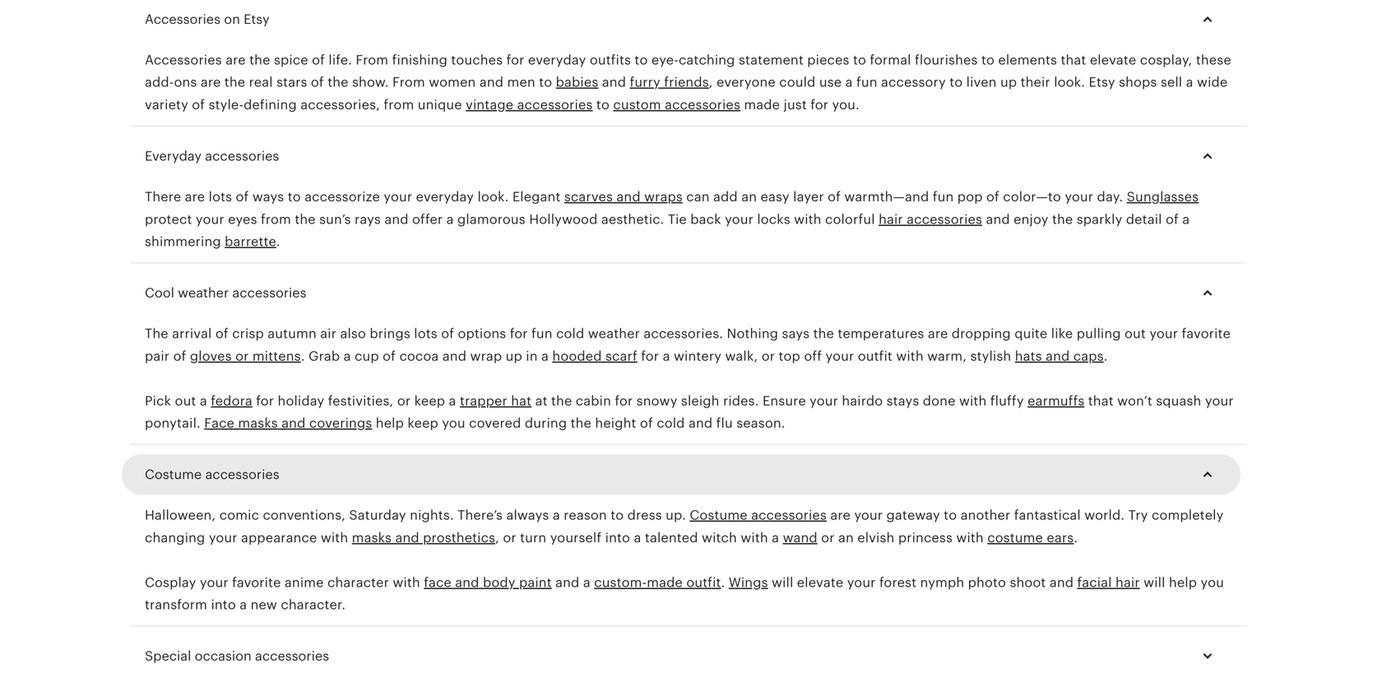 Task type: describe. For each thing, give the bounding box(es) containing it.
earmuffs
[[1028, 394, 1085, 409]]

and right rays
[[385, 212, 409, 227]]

in
[[526, 349, 538, 364]]

dress
[[628, 509, 662, 523]]

or down crisp
[[235, 349, 249, 364]]

barrette
[[225, 235, 276, 249]]

and right paint
[[556, 576, 580, 591]]

your down add
[[725, 212, 754, 227]]

completely
[[1152, 509, 1224, 523]]

character
[[327, 576, 389, 591]]

out inside the arrival of crisp autumn air also brings lots of options for fun cold weather accessories. nothing says the temperatures are dropping quite like pulling out your favorite pair of
[[1125, 327, 1146, 342]]

pop
[[958, 190, 983, 205]]

everyone
[[717, 75, 776, 90]]

back
[[691, 212, 721, 227]]

face
[[424, 576, 452, 591]]

trapper hat link
[[460, 394, 532, 409]]

the inside and enjoy the sparkly detail of a shimmering
[[1052, 212, 1073, 227]]

another
[[961, 509, 1011, 523]]

cool weather accessories
[[145, 286, 307, 301]]

the up the style-
[[224, 75, 245, 90]]

look. inside there are lots of ways to accessorize your everyday look. elegant scarves and wraps can add an easy layer of warmth—and fun pop of color—to your day. sunglasses protect your eyes from the sun's rays and offer a glamorous hollywood aesthetic. tie back your locks with colorful hair accessories
[[478, 190, 509, 205]]

ways
[[252, 190, 284, 205]]

a left wand
[[772, 531, 779, 546]]

face masks and coverings help keep you covered during the height of cold and flu season.
[[204, 416, 785, 431]]

ons
[[174, 75, 197, 90]]

shoot
[[1010, 576, 1046, 591]]

of right cup
[[383, 349, 396, 364]]

1 vertical spatial from
[[393, 75, 425, 90]]

0 horizontal spatial ,
[[495, 531, 499, 546]]

elements
[[998, 53, 1057, 67]]

costume accessories link
[[690, 509, 827, 523]]

0 horizontal spatial elevate
[[797, 576, 844, 591]]

autumn
[[268, 327, 317, 342]]

cup
[[355, 349, 379, 364]]

to right the men
[[539, 75, 552, 90]]

accessories on etsy button
[[130, 0, 1233, 39]]

accessories up the ways
[[205, 149, 279, 164]]

body
[[483, 576, 516, 591]]

your right off
[[826, 349, 854, 364]]

your up the elvish
[[854, 509, 883, 523]]

hairdo
[[842, 394, 883, 409]]

and left wrap
[[443, 349, 467, 364]]

your left hairdo
[[810, 394, 838, 409]]

accessory
[[881, 75, 946, 90]]

costume inside dropdown button
[[145, 468, 202, 483]]

. left wings link
[[721, 576, 725, 591]]

0 horizontal spatial favorite
[[232, 576, 281, 591]]

a right always
[[553, 509, 560, 523]]

your inside the arrival of crisp autumn air also brings lots of options for fun cold weather accessories. nothing says the temperatures are dropping quite like pulling out your favorite pair of
[[1150, 327, 1178, 342]]

that won't squash your ponytail.
[[145, 394, 1234, 431]]

to left formal
[[853, 53, 866, 67]]

. down the ways
[[276, 235, 280, 249]]

saturday
[[349, 509, 406, 523]]

stars
[[277, 75, 307, 90]]

with inside there are lots of ways to accessorize your everyday look. elegant scarves and wraps can add an easy layer of warmth—and fun pop of color—to your day. sunglasses protect your eyes from the sun's rays and offer a glamorous hollywood aesthetic. tie back your locks with colorful hair accessories
[[794, 212, 822, 227]]

accessories are the spice of life. from finishing touches for everyday outfits to eye-catching statement pieces to formal flourishes to elements that elevate cosplay, these add-ons are the real stars of the show. from women and men to
[[145, 53, 1232, 90]]

a inside will help you transform into a new character.
[[240, 598, 247, 613]]

masks and prosthetics link
[[352, 531, 495, 546]]

pick
[[145, 394, 171, 409]]

at
[[535, 394, 548, 409]]

custom-made outfit link
[[594, 576, 721, 591]]

or left turn
[[503, 531, 517, 546]]

colorful
[[825, 212, 875, 227]]

elevate inside accessories are the spice of life. from finishing touches for everyday outfits to eye-catching statement pieces to formal flourishes to elements that elevate cosplay, these add-ons are the real stars of the show. from women and men to
[[1090, 53, 1137, 67]]

hat
[[511, 394, 532, 409]]

1 vertical spatial keep
[[408, 416, 438, 431]]

for right just
[[811, 97, 829, 112]]

finishing
[[392, 53, 448, 67]]

your up offer
[[384, 190, 412, 205]]

an inside there are lots of ways to accessorize your everyday look. elegant scarves and wraps can add an easy layer of warmth—and fun pop of color—to your day. sunglasses protect your eyes from the sun's rays and offer a glamorous hollywood aesthetic. tie back your locks with colorful hair accessories
[[742, 190, 757, 205]]

of inside and enjoy the sparkly detail of a shimmering
[[1166, 212, 1179, 227]]

tie
[[668, 212, 687, 227]]

the right at
[[551, 394, 572, 409]]

just
[[784, 97, 807, 112]]

turn
[[520, 531, 547, 546]]

your inside that won't squash your ponytail.
[[1205, 394, 1234, 409]]

help inside will help you transform into a new character.
[[1169, 576, 1197, 591]]

stays
[[887, 394, 919, 409]]

squash
[[1156, 394, 1202, 409]]

1 vertical spatial masks
[[352, 531, 392, 546]]

1 horizontal spatial costume
[[690, 509, 748, 523]]

a right sell
[[1186, 75, 1194, 90]]

with down another
[[956, 531, 984, 546]]

hooded scarf link
[[552, 349, 638, 364]]

always
[[506, 509, 549, 523]]

warmth—and
[[845, 190, 929, 205]]

there
[[145, 190, 181, 205]]

for up height
[[615, 394, 633, 409]]

or right wand link on the bottom of page
[[821, 531, 835, 546]]

paint
[[519, 576, 552, 591]]

done
[[923, 394, 956, 409]]

your left forest
[[847, 576, 876, 591]]

favorite inside the arrival of crisp autumn air also brings lots of options for fun cold weather accessories. nothing says the temperatures are dropping quite like pulling out your favorite pair of
[[1182, 327, 1231, 342]]

of right stars
[[311, 75, 324, 90]]

a down accessories.
[[663, 349, 670, 364]]

your right cosplay
[[200, 576, 228, 591]]

and down sleigh
[[689, 416, 713, 431]]

or left top
[[762, 349, 775, 364]]

wrap
[[470, 349, 502, 364]]

there's
[[458, 509, 503, 523]]

caps
[[1074, 349, 1104, 364]]

hair inside there are lots of ways to accessorize your everyday look. elegant scarves and wraps can add an easy layer of warmth—and fun pop of color—to your day. sunglasses protect your eyes from the sun's rays and offer a glamorous hollywood aesthetic. tie back your locks with colorful hair accessories
[[879, 212, 903, 227]]

1 vertical spatial up
[[506, 349, 522, 364]]

and left facial
[[1050, 576, 1074, 591]]

prosthetics
[[423, 531, 495, 546]]

facial hair link
[[1078, 576, 1140, 591]]

vintage accessories to custom accessories made just for you.
[[466, 97, 860, 112]]

shops
[[1119, 75, 1157, 90]]

the up real
[[249, 53, 270, 67]]

for inside the arrival of crisp autumn air also brings lots of options for fun cold weather accessories. nothing says the temperatures are dropping quite like pulling out your favorite pair of
[[510, 327, 528, 342]]

1 vertical spatial hair
[[1116, 576, 1140, 591]]

and down outfits
[[602, 75, 626, 90]]

babies and furry friends
[[556, 75, 709, 90]]

. down fantastical
[[1074, 531, 1078, 546]]

day.
[[1097, 190, 1123, 205]]

fun inside the arrival of crisp autumn air also brings lots of options for fun cold weather accessories. nothing says the temperatures are dropping quite like pulling out your favorite pair of
[[532, 327, 553, 342]]

everyday accessories
[[145, 149, 279, 164]]

sparkly
[[1077, 212, 1123, 227]]

a left cup
[[344, 349, 351, 364]]

a inside and enjoy the sparkly detail of a shimmering
[[1183, 212, 1190, 227]]

will help you transform into a new character.
[[145, 576, 1224, 613]]

. down pulling
[[1104, 349, 1108, 364]]

and down nights.
[[395, 531, 419, 546]]

your left eyes
[[196, 212, 224, 227]]

for right scarf
[[641, 349, 659, 364]]

accessories for accessories are the spice of life. from finishing touches for everyday outfits to eye-catching statement pieces to formal flourishes to elements that elevate cosplay, these add-ons are the real stars of the show. from women and men to
[[145, 53, 222, 67]]

hats
[[1015, 349, 1042, 364]]

life.
[[329, 53, 352, 67]]

won't
[[1117, 394, 1153, 409]]

there are lots of ways to accessorize your everyday look. elegant scarves and wraps can add an easy layer of warmth—and fun pop of color—to your day. sunglasses protect your eyes from the sun's rays and offer a glamorous hollywood aesthetic. tie back your locks with colorful hair accessories
[[145, 190, 1199, 227]]

with left face
[[393, 576, 420, 591]]

of up gloves
[[215, 327, 229, 342]]

unique
[[418, 97, 462, 112]]

a up face at the bottom of page
[[200, 394, 207, 409]]

arrival
[[172, 327, 212, 342]]

pieces
[[807, 53, 850, 67]]

liven
[[967, 75, 997, 90]]

cosplay,
[[1140, 53, 1193, 67]]

of right layer
[[828, 190, 841, 205]]

up.
[[666, 509, 686, 523]]

accessories inside "dropdown button"
[[232, 286, 307, 301]]

to inside are your gateway to another fantastical world. try completely changing your appearance with
[[944, 509, 957, 523]]

season.
[[737, 416, 785, 431]]

accessories inside dropdown button
[[255, 650, 329, 665]]

or right 'festivities,'
[[397, 394, 411, 409]]

1 vertical spatial made
[[647, 576, 683, 591]]

weather inside the arrival of crisp autumn air also brings lots of options for fun cold weather accessories. nothing says the temperatures are dropping quite like pulling out your favorite pair of
[[588, 327, 640, 342]]

the up the accessories,
[[328, 75, 349, 90]]

color—to
[[1003, 190, 1061, 205]]

everyday inside accessories are the spice of life. from finishing touches for everyday outfits to eye-catching statement pieces to formal flourishes to elements that elevate cosplay, these add-ons are the real stars of the show. from women and men to
[[528, 53, 586, 67]]

pair
[[145, 349, 170, 364]]

protect
[[145, 212, 192, 227]]

1 vertical spatial an
[[838, 531, 854, 546]]

scarves and wraps link
[[564, 190, 683, 205]]

witch
[[702, 531, 737, 546]]

coverings
[[309, 416, 372, 431]]

accessories down 'friends'
[[665, 97, 741, 112]]

of right pair
[[173, 349, 186, 364]]

0 vertical spatial masks
[[238, 416, 278, 431]]

are your gateway to another fantastical world. try completely changing your appearance with
[[145, 509, 1224, 546]]

a left 'custom-'
[[583, 576, 591, 591]]

cabin
[[576, 394, 611, 409]]

lots inside the arrival of crisp autumn air also brings lots of options for fun cold weather accessories. nothing says the temperatures are dropping quite like pulling out your favorite pair of
[[414, 327, 438, 342]]

the down cabin
[[571, 416, 592, 431]]

a down dress at the left bottom
[[634, 531, 641, 546]]

to up furry
[[635, 53, 648, 67]]

of left life.
[[312, 53, 325, 67]]

facial
[[1078, 576, 1112, 591]]

ponytail.
[[145, 416, 201, 431]]

babies
[[556, 75, 599, 90]]

for up face masks and coverings link
[[256, 394, 274, 409]]

of left options
[[441, 327, 454, 342]]

to inside there are lots of ways to accessorize your everyday look. elegant scarves and wraps can add an easy layer of warmth—and fun pop of color—to your day. sunglasses protect your eyes from the sun's rays and offer a glamorous hollywood aesthetic. tie back your locks with colorful hair accessories
[[288, 190, 301, 205]]



Task type: vqa. For each thing, say whether or not it's contained in the screenshot.
nights.
yes



Task type: locate. For each thing, give the bounding box(es) containing it.
scarves
[[564, 190, 613, 205]]

are down on
[[226, 53, 246, 67]]

0 vertical spatial help
[[376, 416, 404, 431]]

with down temperatures
[[896, 349, 924, 364]]

accessories for accessories on etsy
[[145, 12, 221, 27]]

sunglasses
[[1127, 190, 1199, 205]]

1 vertical spatial help
[[1169, 576, 1197, 591]]

0 vertical spatial out
[[1125, 327, 1146, 342]]

etsy left shops
[[1089, 75, 1115, 90]]

and down holiday on the left bottom of the page
[[282, 416, 306, 431]]

your right 'squash'
[[1205, 394, 1234, 409]]

are right ons
[[201, 75, 221, 90]]

0 horizontal spatial outfit
[[687, 576, 721, 591]]

favorite up 'squash'
[[1182, 327, 1231, 342]]

to right the ways
[[288, 190, 301, 205]]

masks
[[238, 416, 278, 431], [352, 531, 392, 546]]

cold up hooded
[[556, 327, 585, 342]]

face masks and coverings link
[[204, 416, 372, 431]]

0 vertical spatial elevate
[[1090, 53, 1137, 67]]

hollywood
[[529, 212, 598, 227]]

accessories down 'babies' link on the top left of page
[[517, 97, 593, 112]]

accessories up ons
[[145, 53, 222, 67]]

0 horizontal spatial fun
[[532, 327, 553, 342]]

ensure
[[763, 394, 806, 409]]

face and body paint link
[[424, 576, 552, 591]]

catching
[[679, 53, 735, 67]]

will inside will help you transform into a new character.
[[1144, 576, 1166, 591]]

weather up scarf
[[588, 327, 640, 342]]

changing
[[145, 531, 205, 546]]

and
[[480, 75, 504, 90], [602, 75, 626, 90], [617, 190, 641, 205], [385, 212, 409, 227], [986, 212, 1010, 227], [443, 349, 467, 364], [1046, 349, 1070, 364], [282, 416, 306, 431], [689, 416, 713, 431], [395, 531, 419, 546], [455, 576, 479, 591], [556, 576, 580, 591], [1050, 576, 1074, 591]]

lots
[[209, 190, 232, 205], [414, 327, 438, 342]]

accessories inside accessories on etsy 'dropdown button'
[[145, 12, 221, 27]]

0 vertical spatial weather
[[178, 286, 229, 301]]

0 horizontal spatial help
[[376, 416, 404, 431]]

0 horizontal spatial from
[[356, 53, 389, 67]]

1 vertical spatial from
[[261, 212, 291, 227]]

nymph
[[920, 576, 965, 591]]

with right done
[[959, 394, 987, 409]]

0 vertical spatial accessories
[[145, 12, 221, 27]]

to left dress at the left bottom
[[611, 509, 624, 523]]

will right wings
[[772, 576, 794, 591]]

1 vertical spatial out
[[175, 394, 196, 409]]

trapper
[[460, 394, 508, 409]]

1 horizontal spatial will
[[1144, 576, 1166, 591]]

1 horizontal spatial help
[[1169, 576, 1197, 591]]

with down layer
[[794, 212, 822, 227]]

fun up in
[[532, 327, 553, 342]]

spice
[[274, 53, 308, 67]]

0 vertical spatial etsy
[[244, 12, 270, 27]]

flourishes
[[915, 53, 978, 67]]

custom-
[[594, 576, 647, 591]]

0 vertical spatial cold
[[556, 327, 585, 342]]

these
[[1196, 53, 1232, 67]]

0 horizontal spatial will
[[772, 576, 794, 591]]

1 horizontal spatial ,
[[709, 75, 713, 90]]

1 vertical spatial lots
[[414, 327, 438, 342]]

2 horizontal spatial fun
[[933, 190, 954, 205]]

for
[[507, 53, 525, 67], [811, 97, 829, 112], [510, 327, 528, 342], [641, 349, 659, 364], [256, 394, 274, 409], [615, 394, 633, 409]]

out right pulling
[[1125, 327, 1146, 342]]

wraps
[[644, 190, 683, 205]]

everyday inside there are lots of ways to accessorize your everyday look. elegant scarves and wraps can add an easy layer of warmth—and fun pop of color—to your day. sunglasses protect your eyes from the sun's rays and offer a glamorous hollywood aesthetic. tie back your locks with colorful hair accessories
[[416, 190, 474, 205]]

0 horizontal spatial up
[[506, 349, 522, 364]]

look. inside , everyone could use a fun accessory to liven up their look. etsy shops sell a wide variety of style-defining accessories, from unique
[[1054, 75, 1085, 90]]

out up ponytail.
[[175, 394, 196, 409]]

0 vertical spatial hair
[[879, 212, 903, 227]]

weather inside cool weather accessories "dropdown button"
[[178, 286, 229, 301]]

0 vertical spatial from
[[384, 97, 414, 112]]

1 horizontal spatial weather
[[588, 327, 640, 342]]

and right face
[[455, 576, 479, 591]]

anime
[[285, 576, 324, 591]]

the arrival of crisp autumn air also brings lots of options for fun cold weather accessories. nothing says the temperatures are dropping quite like pulling out your favorite pair of
[[145, 327, 1231, 364]]

and down like
[[1046, 349, 1070, 364]]

up
[[1001, 75, 1017, 90], [506, 349, 522, 364]]

masks down saturday
[[352, 531, 392, 546]]

0 vertical spatial ,
[[709, 75, 713, 90]]

1 vertical spatial etsy
[[1089, 75, 1115, 90]]

could
[[779, 75, 816, 90]]

to down 'babies' link on the top left of page
[[596, 97, 610, 112]]

accessories up comic
[[205, 468, 279, 483]]

accessories up crisp
[[232, 286, 307, 301]]

outfits
[[590, 53, 631, 67]]

etsy inside , everyone could use a fun accessory to liven up their look. etsy shops sell a wide variety of style-defining accessories, from unique
[[1089, 75, 1115, 90]]

will right "facial hair" link at the bottom right of page
[[1144, 576, 1166, 591]]

look. right the their
[[1054, 75, 1085, 90]]

hair down warmth—and
[[879, 212, 903, 227]]

gloves or mittens . grab a cup of cocoa and wrap up in a hooded scarf for a wintery walk, or top off your outfit with warm, stylish hats and caps .
[[190, 349, 1108, 364]]

everyday up 'babies' link on the top left of page
[[528, 53, 586, 67]]

0 vertical spatial costume
[[145, 468, 202, 483]]

fantastical
[[1014, 509, 1081, 523]]

1 horizontal spatial hair
[[1116, 576, 1140, 591]]

also
[[340, 327, 366, 342]]

statement
[[739, 53, 804, 67]]

0 horizontal spatial an
[[742, 190, 757, 205]]

cold down the snowy
[[657, 416, 685, 431]]

1 vertical spatial costume
[[690, 509, 748, 523]]

with inside are your gateway to another fantastical world. try completely changing your appearance with
[[321, 531, 348, 546]]

are left gateway at the bottom right
[[831, 509, 851, 523]]

enjoy
[[1014, 212, 1049, 227]]

0 horizontal spatial etsy
[[244, 12, 270, 27]]

0 vertical spatial favorite
[[1182, 327, 1231, 342]]

of right the pop
[[987, 190, 1000, 205]]

1 horizontal spatial from
[[384, 97, 414, 112]]

0 horizontal spatial into
[[211, 598, 236, 613]]

of up eyes
[[236, 190, 249, 205]]

0 horizontal spatial cold
[[556, 327, 585, 342]]

accessories inside there are lots of ways to accessorize your everyday look. elegant scarves and wraps can add an easy layer of warmth—and fun pop of color—to your day. sunglasses protect your eyes from the sun's rays and offer a glamorous hollywood aesthetic. tie back your locks with colorful hair accessories
[[907, 212, 982, 227]]

favorite
[[1182, 327, 1231, 342], [232, 576, 281, 591]]

you
[[442, 416, 466, 431], [1201, 576, 1224, 591]]

1 horizontal spatial you
[[1201, 576, 1224, 591]]

from up show. at the top of the page
[[356, 53, 389, 67]]

1 horizontal spatial up
[[1001, 75, 1017, 90]]

0 vertical spatial keep
[[414, 394, 445, 409]]

0 vertical spatial look.
[[1054, 75, 1085, 90]]

special occasion accessories
[[145, 650, 329, 665]]

1 vertical spatial outfit
[[687, 576, 721, 591]]

of down the snowy
[[640, 416, 653, 431]]

wide
[[1197, 75, 1228, 90]]

eye-
[[652, 53, 679, 67]]

rays
[[355, 212, 381, 227]]

fun inside there are lots of ways to accessorize your everyday look. elegant scarves and wraps can add an easy layer of warmth—and fun pop of color—to your day. sunglasses protect your eyes from the sun's rays and offer a glamorous hollywood aesthetic. tie back your locks with colorful hair accessories
[[933, 190, 954, 205]]

an right add
[[742, 190, 757, 205]]

appearance
[[241, 531, 317, 546]]

wings link
[[729, 576, 768, 591]]

0 vertical spatial you
[[442, 416, 466, 431]]

brings
[[370, 327, 410, 342]]

0 horizontal spatial hair
[[879, 212, 903, 227]]

accessories up wand
[[751, 509, 827, 523]]

weather up 'arrival'
[[178, 286, 229, 301]]

your down comic
[[209, 531, 237, 546]]

a right use
[[845, 75, 853, 90]]

from inside there are lots of ways to accessorize your everyday look. elegant scarves and wraps can add an easy layer of warmth—and fun pop of color—to your day. sunglasses protect your eyes from the sun's rays and offer a glamorous hollywood aesthetic. tie back your locks with colorful hair accessories
[[261, 212, 291, 227]]

1 horizontal spatial cold
[[657, 416, 685, 431]]

0 horizontal spatial you
[[442, 416, 466, 431]]

0 vertical spatial fun
[[857, 75, 878, 90]]

0 horizontal spatial out
[[175, 394, 196, 409]]

, down catching
[[709, 75, 713, 90]]

costume up halloween,
[[145, 468, 202, 483]]

are inside the arrival of crisp autumn air also brings lots of options for fun cold weather accessories. nothing says the temperatures are dropping quite like pulling out your favorite pair of
[[928, 327, 948, 342]]

1 vertical spatial elevate
[[797, 576, 844, 591]]

of inside , everyone could use a fun accessory to liven up their look. etsy shops sell a wide variety of style-defining accessories, from unique
[[192, 97, 205, 112]]

the inside the arrival of crisp autumn air also brings lots of options for fun cold weather accessories. nothing says the temperatures are dropping quite like pulling out your favorite pair of
[[813, 327, 834, 342]]

for up the men
[[507, 53, 525, 67]]

accessorize
[[305, 190, 380, 205]]

0 horizontal spatial look.
[[478, 190, 509, 205]]

like
[[1051, 327, 1073, 342]]

1 vertical spatial cold
[[657, 416, 685, 431]]

that inside that won't squash your ponytail.
[[1088, 394, 1114, 409]]

help down completely on the bottom right of page
[[1169, 576, 1197, 591]]

0 vertical spatial an
[[742, 190, 757, 205]]

1 vertical spatial look.
[[478, 190, 509, 205]]

nights.
[[410, 509, 454, 523]]

1 vertical spatial accessories
[[145, 53, 222, 67]]

an left the elvish
[[838, 531, 854, 546]]

1 vertical spatial favorite
[[232, 576, 281, 591]]

accessories down the pop
[[907, 212, 982, 227]]

and inside and enjoy the sparkly detail of a shimmering
[[986, 212, 1010, 227]]

elevate up shops
[[1090, 53, 1137, 67]]

lots inside there are lots of ways to accessorize your everyday look. elegant scarves and wraps can add an easy layer of warmth—and fun pop of color—to your day. sunglasses protect your eyes from the sun's rays and offer a glamorous hollywood aesthetic. tie back your locks with colorful hair accessories
[[209, 190, 232, 205]]

glamorous
[[458, 212, 526, 227]]

costume up witch
[[690, 509, 748, 523]]

1 horizontal spatial etsy
[[1089, 75, 1115, 90]]

easy
[[761, 190, 790, 205]]

of down sunglasses
[[1166, 212, 1179, 227]]

1 horizontal spatial elevate
[[1090, 53, 1137, 67]]

your up sparkly
[[1065, 190, 1094, 205]]

world.
[[1085, 509, 1125, 523]]

1 vertical spatial you
[[1201, 576, 1224, 591]]

accessories
[[517, 97, 593, 112], [665, 97, 741, 112], [205, 149, 279, 164], [907, 212, 982, 227], [232, 286, 307, 301], [205, 468, 279, 483], [751, 509, 827, 523], [255, 650, 329, 665]]

to up liven on the right of page
[[982, 53, 995, 67]]

are inside there are lots of ways to accessorize your everyday look. elegant scarves and wraps can add an easy layer of warmth—and fun pop of color—to your day. sunglasses protect your eyes from the sun's rays and offer a glamorous hollywood aesthetic. tie back your locks with colorful hair accessories
[[185, 190, 205, 205]]

a left new
[[240, 598, 247, 613]]

gateway
[[887, 509, 940, 523]]

1 horizontal spatial favorite
[[1182, 327, 1231, 342]]

0 vertical spatial lots
[[209, 190, 232, 205]]

accessories on etsy
[[145, 12, 270, 27]]

1 horizontal spatial look.
[[1054, 75, 1085, 90]]

1 vertical spatial everyday
[[416, 190, 474, 205]]

masks down "fedora" link
[[238, 416, 278, 431]]

ears
[[1047, 531, 1074, 546]]

. left grab
[[301, 349, 305, 364]]

0 vertical spatial from
[[356, 53, 389, 67]]

1 will from the left
[[772, 576, 794, 591]]

0 vertical spatial everyday
[[528, 53, 586, 67]]

wintery
[[674, 349, 722, 364]]

0 horizontal spatial costume
[[145, 468, 202, 483]]

off
[[804, 349, 822, 364]]

into down dress at the left bottom
[[605, 531, 630, 546]]

quite
[[1015, 327, 1048, 342]]

1 horizontal spatial everyday
[[528, 53, 586, 67]]

you down completely on the bottom right of page
[[1201, 576, 1224, 591]]

help down 'festivities,'
[[376, 416, 404, 431]]

accessories inside accessories are the spice of life. from finishing touches for everyday outfits to eye-catching statement pieces to formal flourishes to elements that elevate cosplay, these add-ons are the real stars of the show. from women and men to
[[145, 53, 222, 67]]

0 horizontal spatial weather
[[178, 286, 229, 301]]

1 accessories from the top
[[145, 12, 221, 27]]

1 horizontal spatial outfit
[[858, 349, 893, 364]]

pulling
[[1077, 327, 1121, 342]]

0 vertical spatial that
[[1061, 53, 1086, 67]]

snowy
[[637, 394, 678, 409]]

to inside , everyone could use a fun accessory to liven up their look. etsy shops sell a wide variety of style-defining accessories, from unique
[[950, 75, 963, 90]]

into inside will help you transform into a new character.
[[211, 598, 236, 613]]

you inside will help you transform into a new character.
[[1201, 576, 1224, 591]]

a inside there are lots of ways to accessorize your everyday look. elegant scarves and wraps can add an easy layer of warmth—and fun pop of color—to your day. sunglasses protect your eyes from the sun's rays and offer a glamorous hollywood aesthetic. tie back your locks with colorful hair accessories
[[446, 212, 454, 227]]

temperatures
[[838, 327, 924, 342]]

hair accessories link
[[879, 212, 982, 227]]

1 horizontal spatial masks
[[352, 531, 392, 546]]

up inside , everyone could use a fun accessory to liven up their look. etsy shops sell a wide variety of style-defining accessories, from unique
[[1001, 75, 1017, 90]]

1 horizontal spatial made
[[744, 97, 780, 112]]

nothing
[[727, 327, 779, 342]]

hair right facial
[[1116, 576, 1140, 591]]

up left the their
[[1001, 75, 1017, 90]]

a down sunglasses link
[[1183, 212, 1190, 227]]

real
[[249, 75, 273, 90]]

0 horizontal spatial everyday
[[416, 190, 474, 205]]

that right elements
[[1061, 53, 1086, 67]]

1 horizontal spatial lots
[[414, 327, 438, 342]]

that inside accessories are the spice of life. from finishing touches for everyday outfits to eye-catching statement pieces to formal flourishes to elements that elevate cosplay, these add-ons are the real stars of the show. from women and men to
[[1061, 53, 1086, 67]]

0 horizontal spatial from
[[261, 212, 291, 227]]

vintage
[[466, 97, 514, 112]]

made
[[744, 97, 780, 112], [647, 576, 683, 591]]

1 horizontal spatial from
[[393, 75, 425, 90]]

.
[[276, 235, 280, 249], [301, 349, 305, 364], [1104, 349, 1108, 364], [1074, 531, 1078, 546], [721, 576, 725, 591]]

on
[[224, 12, 240, 27]]

from down the ways
[[261, 212, 291, 227]]

and up aesthetic.
[[617, 190, 641, 205]]

0 horizontal spatial that
[[1061, 53, 1086, 67]]

cool
[[145, 286, 174, 301]]

elevate down wand
[[797, 576, 844, 591]]

talented
[[645, 531, 698, 546]]

and left enjoy
[[986, 212, 1010, 227]]

1 horizontal spatial out
[[1125, 327, 1146, 342]]

fun inside , everyone could use a fun accessory to liven up their look. etsy shops sell a wide variety of style-defining accessories, from unique
[[857, 75, 878, 90]]

, inside , everyone could use a fun accessory to liven up their look. etsy shops sell a wide variety of style-defining accessories, from unique
[[709, 75, 713, 90]]

,
[[709, 75, 713, 90], [495, 531, 499, 546]]

warm,
[[927, 349, 967, 364]]

the right enjoy
[[1052, 212, 1073, 227]]

from down finishing
[[393, 75, 425, 90]]

1 horizontal spatial into
[[605, 531, 630, 546]]

vintage accessories link
[[466, 97, 593, 112]]

hooded
[[552, 349, 602, 364]]

defining
[[244, 97, 297, 112]]

up left in
[[506, 349, 522, 364]]

1 horizontal spatial that
[[1088, 394, 1114, 409]]

1 vertical spatial weather
[[588, 327, 640, 342]]

with down the costume accessories link
[[741, 531, 768, 546]]

etsy
[[244, 12, 270, 27], [1089, 75, 1115, 90]]

0 vertical spatial outfit
[[858, 349, 893, 364]]

you.
[[832, 97, 860, 112]]

men
[[507, 75, 535, 90]]

are inside are your gateway to another fantastical world. try completely changing your appearance with
[[831, 509, 851, 523]]

0 horizontal spatial masks
[[238, 416, 278, 431]]

furry
[[630, 75, 661, 90]]

cold inside the arrival of crisp autumn air also brings lots of options for fun cold weather accessories. nothing says the temperatures are dropping quite like pulling out your favorite pair of
[[556, 327, 585, 342]]

0 vertical spatial into
[[605, 531, 630, 546]]

a left trapper
[[449, 394, 456, 409]]

1 vertical spatial that
[[1088, 394, 1114, 409]]

the inside there are lots of ways to accessorize your everyday look. elegant scarves and wraps can add an easy layer of warmth—and fun pop of color—to your day. sunglasses protect your eyes from the sun's rays and offer a glamorous hollywood aesthetic. tie back your locks with colorful hair accessories
[[295, 212, 316, 227]]

2 will from the left
[[1144, 576, 1166, 591]]

for up in
[[510, 327, 528, 342]]

2 vertical spatial fun
[[532, 327, 553, 342]]

etsy right on
[[244, 12, 270, 27]]

made down talented
[[647, 576, 683, 591]]

to down flourishes
[[950, 75, 963, 90]]

their
[[1021, 75, 1051, 90]]

1 horizontal spatial an
[[838, 531, 854, 546]]

2 accessories from the top
[[145, 53, 222, 67]]

lots up eyes
[[209, 190, 232, 205]]

shimmering
[[145, 235, 221, 249]]

1 horizontal spatial fun
[[857, 75, 878, 90]]

cosplay
[[145, 576, 196, 591]]

scarf
[[606, 349, 638, 364]]

0 vertical spatial made
[[744, 97, 780, 112]]

0 vertical spatial up
[[1001, 75, 1017, 90]]

and inside accessories are the spice of life. from finishing touches for everyday outfits to eye-catching statement pieces to formal flourishes to elements that elevate cosplay, these add-ons are the real stars of the show. from women and men to
[[480, 75, 504, 90]]

fluffy
[[990, 394, 1024, 409]]

height
[[595, 416, 636, 431]]

from inside , everyone could use a fun accessory to liven up their look. etsy shops sell a wide variety of style-defining accessories, from unique
[[384, 97, 414, 112]]

into
[[605, 531, 630, 546], [211, 598, 236, 613]]

a right in
[[541, 349, 549, 364]]

costume accessories
[[145, 468, 279, 483]]

for inside accessories are the spice of life. from finishing touches for everyday outfits to eye-catching statement pieces to formal flourishes to elements that elevate cosplay, these add-ons are the real stars of the show. from women and men to
[[507, 53, 525, 67]]

1 vertical spatial into
[[211, 598, 236, 613]]

keep
[[414, 394, 445, 409], [408, 416, 438, 431]]

etsy inside 'dropdown button'
[[244, 12, 270, 27]]

0 horizontal spatial made
[[647, 576, 683, 591]]

lots up cocoa
[[414, 327, 438, 342]]



